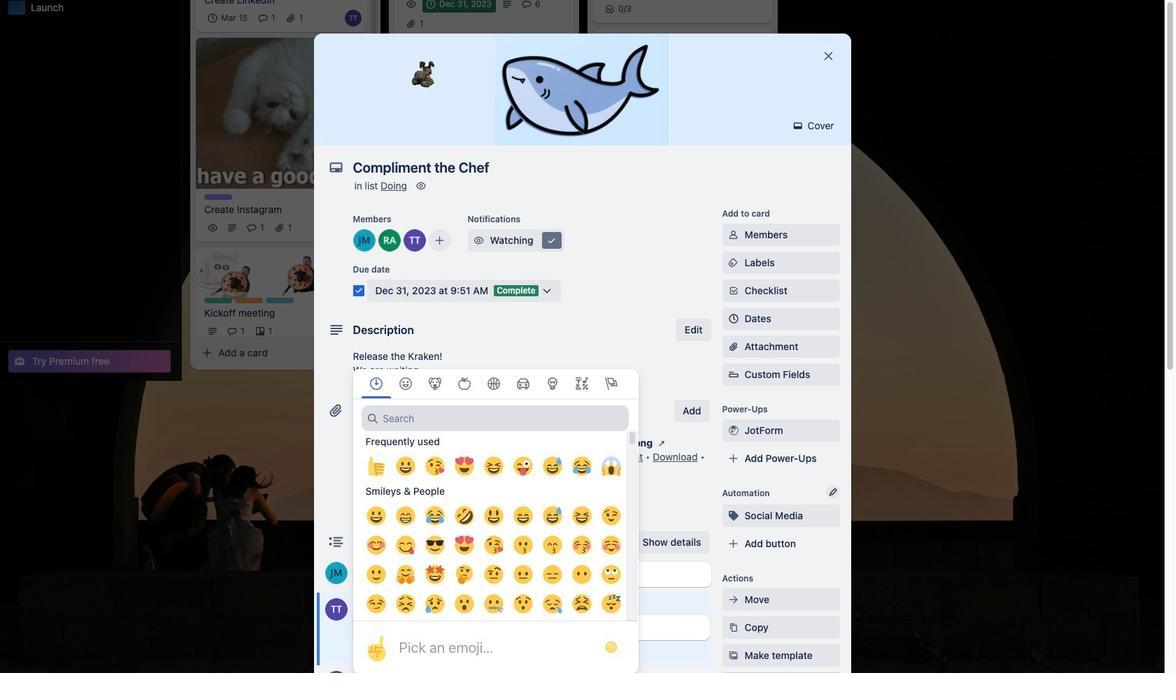 Task type: vqa. For each thing, say whether or not it's contained in the screenshot.
the bottommost Ruby Anderson (rubyanderson7) image
yes



Task type: locate. For each thing, give the bounding box(es) containing it.
sm image
[[726, 228, 740, 242], [472, 234, 486, 248], [726, 256, 740, 270], [726, 593, 740, 607]]

Search search field
[[361, 406, 629, 432]]

Write a comment text field
[[353, 562, 711, 588]]

color: orange, title: none image
[[235, 298, 263, 304]]

0 vertical spatial terry turtle (terryturtle) image
[[345, 10, 362, 26]]

color: green, title: none image
[[204, 298, 232, 304]]

terry turtle (terryturtle) image left ruby anderson (rubyanderson7) image
[[512, 35, 529, 52]]

terry turtle (terryturtle) image
[[345, 10, 362, 26], [345, 323, 362, 340], [325, 599, 347, 621]]

ruby anderson (rubyanderson7) image
[[551, 35, 568, 52]]

sm image
[[791, 119, 805, 133], [414, 179, 428, 193], [545, 234, 559, 248], [726, 424, 740, 438], [655, 437, 669, 450], [442, 484, 456, 498], [726, 509, 740, 523], [726, 621, 740, 635], [726, 649, 740, 663]]

color: sky, title: "sparkling" element
[[266, 298, 294, 304]]

None checkbox
[[423, 0, 496, 12], [204, 10, 252, 26], [423, 0, 496, 12], [204, 10, 252, 26]]

add reaction image
[[353, 645, 364, 659]]

https://media1.giphy.com/media/3ov9jucrjra1ggg9vu/100w.gif?cid=ad960664cgd8q560jl16i4tqsq6qk30rgh2t6st4j6ihzo35&ep=v1_stickers_search&rid=100w.gif&ct=s image
[[404, 47, 450, 93]]

jeremy miller (jeremymiller198) image
[[532, 35, 548, 52], [345, 220, 362, 236], [353, 229, 375, 252], [325, 562, 347, 585]]

create from template… image
[[557, 129, 568, 140], [358, 348, 369, 359]]

None text field
[[346, 155, 808, 180]]

1 horizontal spatial create from template… image
[[557, 129, 568, 140]]

terry turtle (terryturtle) image
[[512, 35, 529, 52], [325, 220, 342, 236], [403, 229, 426, 252]]

terry turtle (terryturtle) image left add members to card icon
[[403, 229, 426, 252]]

terry turtle (terryturtle) image left ruby anderson (rubyanderson7) icon
[[325, 220, 342, 236]]

1 vertical spatial create from template… image
[[358, 348, 369, 359]]

mark due date as complete image
[[353, 285, 364, 297]]

1 horizontal spatial terry turtle (terryturtle) image
[[403, 229, 426, 252]]



Task type: describe. For each thing, give the bounding box(es) containing it.
color: bold red, title: "thoughts" element
[[403, 68, 431, 74]]

add members to card image
[[434, 234, 445, 248]]

0 vertical spatial create from template… image
[[557, 129, 568, 140]]

2 horizontal spatial terry turtle (terryturtle) image
[[512, 35, 529, 52]]

color: purple, title: none image
[[204, 195, 232, 200]]

ruby anderson (rubyanderson7) image
[[378, 229, 400, 252]]

Mark due date as complete checkbox
[[353, 285, 364, 297]]

2 vertical spatial terry turtle (terryturtle) image
[[325, 599, 347, 621]]

0 horizontal spatial terry turtle (terryturtle) image
[[325, 220, 342, 236]]

0 horizontal spatial create from template… image
[[358, 348, 369, 359]]

1 vertical spatial terry turtle (terryturtle) image
[[345, 323, 362, 340]]



